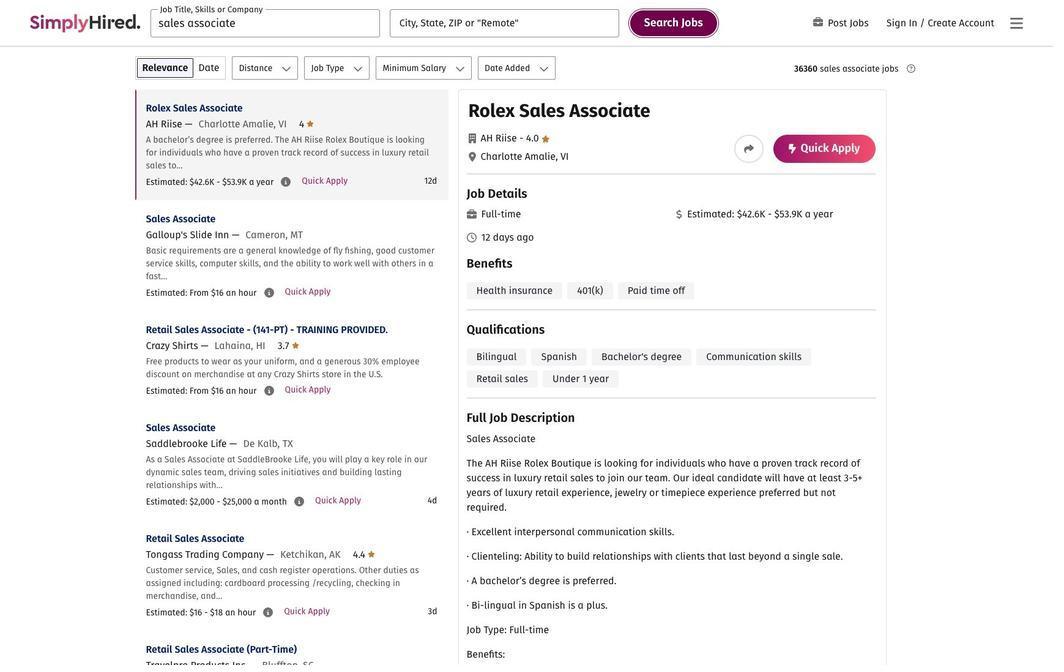 Task type: vqa. For each thing, say whether or not it's contained in the screenshot.
rightmost 4.3 out of 5 stars element
no



Task type: locate. For each thing, give the bounding box(es) containing it.
job salary disclaimer image for 4.4 out of 5 stars element in the left bottom of the page
[[263, 607, 273, 617]]

main menu image
[[1011, 16, 1024, 31]]

star image for 4 out of 5 stars element within rolex sales associate 'element'
[[542, 135, 550, 143]]

None text field
[[151, 9, 380, 37], [390, 9, 619, 37], [151, 9, 380, 37], [390, 9, 619, 37]]

job salary disclaimer image
[[281, 177, 291, 187], [264, 386, 274, 396], [295, 497, 304, 506], [263, 607, 273, 617]]

4 out of 5 stars element
[[299, 118, 314, 130], [517, 132, 550, 144]]

2 vertical spatial star image
[[368, 549, 376, 559]]

3.7 out of 5 stars element
[[278, 340, 299, 351]]

building image
[[469, 133, 476, 143]]

rolex sales associate element
[[458, 89, 887, 665]]

job salary disclaimer image for 3.7 out of 5 stars element on the bottom of page
[[264, 386, 274, 396]]

2 horizontal spatial star image
[[542, 135, 550, 143]]

briefcase image
[[467, 209, 477, 219]]

0 vertical spatial star image
[[307, 119, 314, 129]]

1 vertical spatial 4 out of 5 stars element
[[517, 132, 550, 144]]

0 horizontal spatial star image
[[307, 119, 314, 129]]

0 vertical spatial 4 out of 5 stars element
[[299, 118, 314, 130]]

list
[[135, 89, 449, 665]]

None field
[[151, 9, 380, 37], [390, 9, 619, 37], [151, 9, 380, 37], [390, 9, 619, 37]]

1 vertical spatial star image
[[542, 135, 550, 143]]

share this job image
[[744, 144, 754, 154]]

1 horizontal spatial star image
[[368, 549, 376, 559]]

1 horizontal spatial 4 out of 5 stars element
[[517, 132, 550, 144]]

star image
[[307, 119, 314, 129], [542, 135, 550, 143], [368, 549, 376, 559]]



Task type: describe. For each thing, give the bounding box(es) containing it.
star image
[[292, 340, 299, 350]]

simplyhired logo image
[[29, 14, 141, 32]]

dollar sign image
[[677, 209, 683, 219]]

bolt lightning image
[[789, 144, 796, 154]]

clock image
[[467, 233, 477, 242]]

briefcase image
[[814, 17, 824, 27]]

location dot image
[[469, 152, 476, 162]]

4.4 out of 5 stars element
[[353, 549, 376, 560]]

star image for the left 4 out of 5 stars element
[[307, 119, 314, 129]]

job salary disclaimer image for the left 4 out of 5 stars element
[[281, 177, 291, 187]]

star image for 4.4 out of 5 stars element in the left bottom of the page
[[368, 549, 376, 559]]

4 out of 5 stars element inside rolex sales associate 'element'
[[517, 132, 550, 144]]

job salary disclaimer image
[[264, 288, 274, 298]]

sponsored jobs disclaimer image
[[907, 64, 916, 73]]

0 horizontal spatial 4 out of 5 stars element
[[299, 118, 314, 130]]



